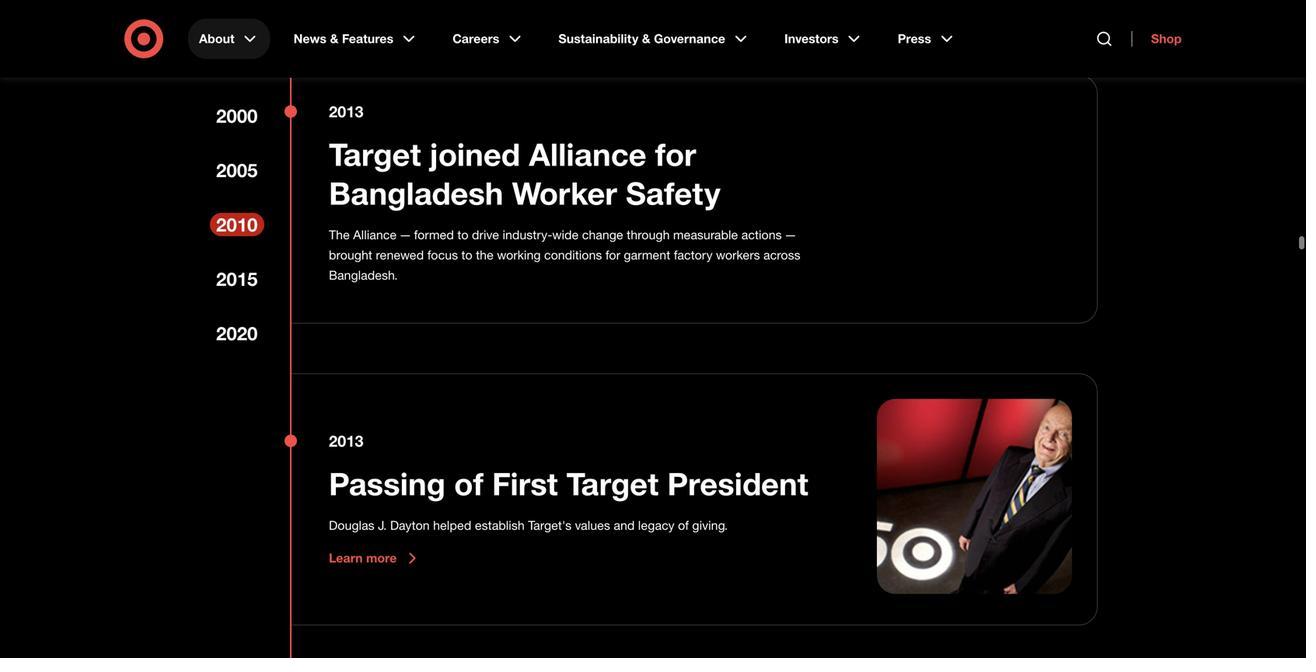 Task type: locate. For each thing, give the bounding box(es) containing it.
press
[[898, 31, 931, 46]]

1 2013 from the top
[[329, 102, 363, 121]]

target up bangladesh at the top of the page
[[329, 135, 421, 173]]

bangladesh
[[329, 174, 503, 212]]

for down change
[[605, 248, 620, 263]]

j.
[[378, 518, 387, 533]]

2005 link
[[210, 159, 264, 182]]

first
[[492, 465, 558, 503]]

1 horizontal spatial —
[[785, 227, 796, 243]]

of up helped
[[454, 465, 483, 503]]

0 horizontal spatial alliance
[[353, 227, 397, 243]]

2020 link
[[210, 322, 264, 345]]

target inside button
[[566, 465, 659, 503]]

0 vertical spatial for
[[655, 135, 696, 173]]

news & features link
[[283, 19, 429, 59]]

0 horizontal spatial for
[[605, 248, 620, 263]]

2013 for the
[[329, 102, 363, 121]]

of left giving.
[[678, 518, 689, 533]]

& for governance
[[642, 31, 650, 46]]

about link
[[188, 19, 270, 59]]

industry-
[[503, 227, 552, 243]]

target inside target joined alliance for bangladesh worker safety
[[329, 135, 421, 173]]

1 & from the left
[[330, 31, 338, 46]]

0 vertical spatial of
[[454, 465, 483, 503]]

2010
[[216, 213, 258, 236]]

press link
[[887, 19, 967, 59]]

2013
[[329, 102, 363, 121], [329, 432, 363, 451]]

0 horizontal spatial target
[[329, 135, 421, 173]]

careers link
[[442, 19, 535, 59]]

target
[[329, 135, 421, 173], [566, 465, 659, 503]]

2000 link
[[210, 104, 264, 127]]

0 horizontal spatial of
[[454, 465, 483, 503]]

brought
[[329, 248, 372, 263]]

1 horizontal spatial alliance
[[529, 135, 647, 173]]

formed
[[414, 227, 454, 243]]

news
[[294, 31, 327, 46]]

passing of first target president button
[[329, 465, 808, 504]]

alliance
[[529, 135, 647, 173], [353, 227, 397, 243]]

drive
[[472, 227, 499, 243]]

— up renewed
[[400, 227, 411, 243]]

careers
[[453, 31, 499, 46]]

0 vertical spatial 2013
[[329, 102, 363, 121]]

0 horizontal spatial &
[[330, 31, 338, 46]]

2013 down the news & features
[[329, 102, 363, 121]]

2 2013 from the top
[[329, 432, 363, 451]]

2013 up passing
[[329, 432, 363, 451]]

for inside target joined alliance for bangladesh worker safety
[[655, 135, 696, 173]]

1 vertical spatial target
[[566, 465, 659, 503]]

alliance up worker
[[529, 135, 647, 173]]

giving.
[[692, 518, 728, 533]]

more
[[366, 551, 397, 566]]

to left drive at left top
[[457, 227, 468, 243]]

alliance up brought
[[353, 227, 397, 243]]

governance
[[654, 31, 725, 46]]

& inside 'link'
[[330, 31, 338, 46]]

investors
[[784, 31, 839, 46]]

conditions
[[544, 248, 602, 263]]

1 vertical spatial of
[[678, 518, 689, 533]]

—
[[400, 227, 411, 243], [785, 227, 796, 243]]

to
[[457, 227, 468, 243], [461, 248, 472, 263]]

0 vertical spatial alliance
[[529, 135, 647, 173]]

1 horizontal spatial for
[[655, 135, 696, 173]]

alliance inside the alliance — formed to drive industry-wide change through measurable actions — brought renewed focus to the working conditions for garment factory workers across bangladesh.
[[353, 227, 397, 243]]

0 horizontal spatial —
[[400, 227, 411, 243]]

& right news on the top of page
[[330, 31, 338, 46]]

sustainability & governance link
[[548, 19, 761, 59]]

about
[[199, 31, 234, 46]]

wide
[[552, 227, 579, 243]]

2000
[[216, 105, 258, 127]]

for inside the alliance — formed to drive industry-wide change through measurable actions — brought renewed focus to the working conditions for garment factory workers across bangladesh.
[[605, 248, 620, 263]]

bangladesh.
[[329, 268, 398, 283]]

across
[[763, 248, 800, 263]]

1 horizontal spatial &
[[642, 31, 650, 46]]

2015
[[216, 268, 258, 290]]

1 vertical spatial alliance
[[353, 227, 397, 243]]

for up safety
[[655, 135, 696, 173]]

— up across
[[785, 227, 796, 243]]

target up and
[[566, 465, 659, 503]]

2 — from the left
[[785, 227, 796, 243]]

workers
[[716, 248, 760, 263]]

1 horizontal spatial of
[[678, 518, 689, 533]]

1 vertical spatial for
[[605, 248, 620, 263]]

2 & from the left
[[642, 31, 650, 46]]

& left governance
[[642, 31, 650, 46]]

of
[[454, 465, 483, 503], [678, 518, 689, 533]]

to right focus
[[461, 248, 472, 263]]

1 horizontal spatial target
[[566, 465, 659, 503]]

features
[[342, 31, 393, 46]]

for
[[655, 135, 696, 173], [605, 248, 620, 263]]

0 vertical spatial target
[[329, 135, 421, 173]]

shop
[[1151, 31, 1182, 46]]

and
[[614, 518, 635, 533]]

&
[[330, 31, 338, 46], [642, 31, 650, 46]]

1 vertical spatial 2013
[[329, 432, 363, 451]]



Task type: vqa. For each thing, say whether or not it's contained in the screenshot.
"STORAGE" to the bottom
no



Task type: describe. For each thing, give the bounding box(es) containing it.
garment
[[624, 248, 670, 263]]

establish
[[475, 518, 525, 533]]

change
[[582, 227, 623, 243]]

investors link
[[773, 19, 874, 59]]

a man in a suit and tie image
[[877, 399, 1072, 594]]

factory
[[674, 248, 713, 263]]

alliance inside target joined alliance for bangladesh worker safety
[[529, 135, 647, 173]]

worker
[[512, 174, 617, 212]]

news & features
[[294, 31, 393, 46]]

shop link
[[1132, 31, 1182, 47]]

values
[[575, 518, 610, 533]]

target joined alliance for bangladesh worker safety
[[329, 135, 720, 212]]

2013 for douglas
[[329, 432, 363, 451]]

douglas j. dayton helped establish target's values and legacy of giving.
[[329, 518, 728, 533]]

2010 link
[[210, 213, 264, 236]]

2005
[[216, 159, 258, 182]]

dayton
[[390, 518, 430, 533]]

safety
[[626, 174, 720, 212]]

through
[[627, 227, 670, 243]]

renewed
[[376, 248, 424, 263]]

of inside passing of first target president button
[[454, 465, 483, 503]]

the
[[329, 227, 350, 243]]

2015 link
[[210, 267, 264, 291]]

& for features
[[330, 31, 338, 46]]

actions
[[741, 227, 782, 243]]

1 — from the left
[[400, 227, 411, 243]]

learn more
[[329, 551, 397, 566]]

focus
[[427, 248, 458, 263]]

learn more button
[[329, 549, 422, 568]]

passing of first target president
[[329, 465, 808, 503]]

learn
[[329, 551, 363, 566]]

joined
[[430, 135, 520, 173]]

sustainability
[[558, 31, 638, 46]]

1 vertical spatial to
[[461, 248, 472, 263]]

president
[[667, 465, 808, 503]]

target's
[[528, 518, 571, 533]]

2020
[[216, 322, 258, 345]]

0 vertical spatial to
[[457, 227, 468, 243]]

helped
[[433, 518, 471, 533]]

passing
[[329, 465, 445, 503]]

the alliance — formed to drive industry-wide change through measurable actions — brought renewed focus to the working conditions for garment factory workers across bangladesh.
[[329, 227, 800, 283]]

measurable
[[673, 227, 738, 243]]

sustainability & governance
[[558, 31, 725, 46]]

douglas
[[329, 518, 374, 533]]

the working
[[476, 248, 541, 263]]

legacy
[[638, 518, 675, 533]]



